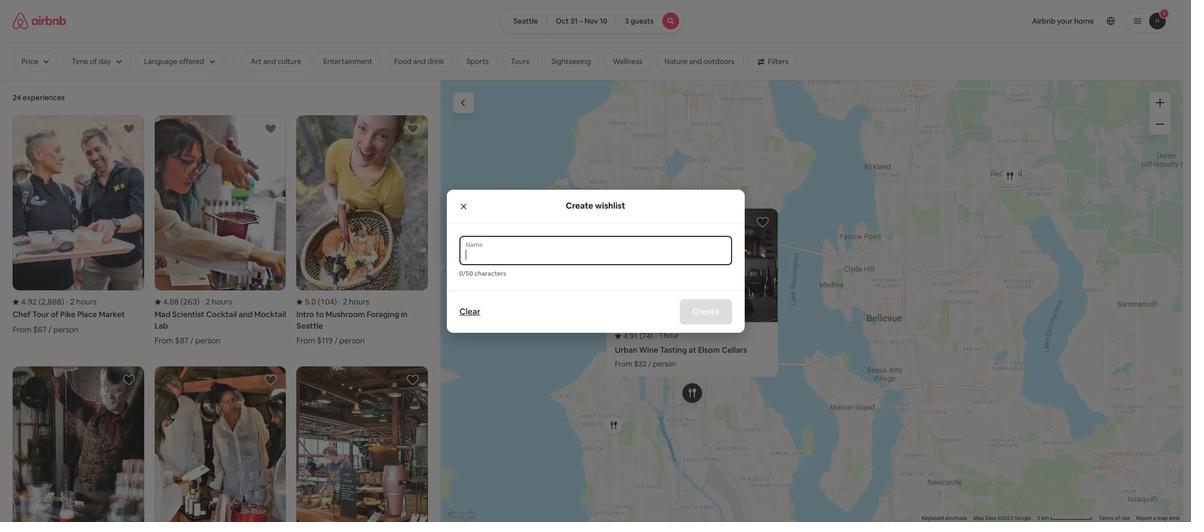 Task type: vqa. For each thing, say whether or not it's contained in the screenshot.
Google
yes



Task type: describe. For each thing, give the bounding box(es) containing it.
24
[[13, 93, 21, 102]]

from for from $119
[[296, 336, 315, 346]]

4.91 (74)
[[623, 331, 653, 341]]

· 1 hour
[[655, 331, 679, 340]]

(104)
[[318, 297, 337, 307]]

wine
[[639, 345, 658, 355]]

©2023
[[997, 516, 1013, 521]]

3
[[625, 16, 629, 26]]

tasting
[[660, 345, 687, 355]]

create button
[[680, 299, 732, 324]]

intro to mushroom foraging in seattle group
[[296, 115, 428, 346]]

seattle button
[[500, 8, 547, 34]]

outdoors
[[703, 57, 734, 66]]

urban
[[615, 345, 638, 355]]

mad scientist cocktail and mocktail lab group
[[155, 115, 286, 346]]

characters
[[474, 269, 506, 278]]

to
[[316, 310, 324, 320]]

create wishlist
[[566, 200, 625, 211]]

a
[[1153, 516, 1156, 521]]

mocktail
[[254, 310, 286, 320]]

4.92 (2,888)
[[21, 297, 64, 307]]

5.0
[[305, 297, 316, 307]]

mad
[[155, 310, 171, 320]]

report a map error link
[[1136, 516, 1180, 521]]

report
[[1136, 516, 1152, 521]]

4.92 out of 5 average rating,  2,888 reviews image
[[13, 297, 64, 307]]

report a map error
[[1136, 516, 1180, 521]]

keyboard shortcuts
[[922, 516, 967, 521]]

4.91 out of 5 average rating,  74 reviews image
[[615, 331, 653, 341]]

1 horizontal spatial of
[[1115, 516, 1120, 521]]

$119
[[317, 336, 333, 346]]

4.88 (263)
[[163, 297, 200, 307]]

shortcuts
[[945, 516, 967, 521]]

none text field inside the name this wishlist dialog
[[465, 249, 726, 260]]

seattle inside the intro to mushroom foraging in seattle from $119 / person
[[296, 321, 323, 331]]

create for create wishlist
[[566, 200, 593, 211]]

sightseeing
[[551, 57, 591, 66]]

person inside urban wine tasting at elsom cellars from $32 / person
[[653, 359, 676, 369]]

from for from $67
[[13, 324, 31, 334]]

place
[[77, 310, 97, 320]]

chef tour of pike place market group
[[13, 115, 144, 334]]

intro to mushroom foraging in seattle from $119 / person
[[296, 310, 407, 346]]

use
[[1121, 516, 1130, 521]]

31
[[570, 16, 578, 26]]

urban wine tasting at elsom cellars group
[[606, 209, 778, 377]]

Tours button
[[502, 51, 538, 72]]

Sightseeing button
[[542, 51, 600, 72]]

clear
[[459, 306, 480, 317]]

foraging
[[367, 310, 399, 320]]

google image
[[443, 509, 478, 522]]

/ for from $87
[[190, 336, 193, 346]]

4.88
[[163, 297, 179, 307]]

art
[[251, 57, 262, 66]]

wishlist
[[595, 200, 625, 211]]

4.91
[[623, 331, 638, 341]]

intro
[[296, 310, 314, 320]]

lab
[[155, 321, 168, 331]]

3 guests button
[[616, 8, 683, 34]]

elsom
[[698, 345, 720, 355]]

· 2 hours for pike
[[66, 297, 97, 307]]

guests
[[630, 16, 654, 26]]

oct 31 – nov 10 button
[[547, 8, 616, 34]]

tours
[[511, 57, 529, 66]]

2 for 4.92 (2,888)
[[70, 297, 75, 307]]

cocktail
[[206, 310, 237, 320]]

· for (74)
[[655, 331, 657, 340]]

hours for pike
[[76, 297, 97, 307]]

1
[[659, 331, 662, 340]]

zoom out image
[[1156, 120, 1164, 128]]

keyboard shortcuts button
[[922, 515, 967, 522]]

nov
[[584, 16, 598, 26]]

/ for from $67
[[48, 324, 52, 334]]

(263)
[[180, 297, 200, 307]]

2 for 5.0 (104)
[[343, 297, 347, 307]]

map
[[1157, 516, 1168, 521]]

terms of use link
[[1099, 516, 1130, 521]]

oct 31 – nov 10
[[556, 16, 607, 26]]

2 inside button
[[1037, 516, 1040, 521]]

from inside urban wine tasting at elsom cellars from $32 / person
[[615, 359, 632, 369]]

close image
[[619, 221, 625, 227]]

add to wishlist image for mad scientist cocktail and mocktail lab from $87 / person
[[264, 123, 277, 135]]

/ inside urban wine tasting at elsom cellars from $32 / person
[[648, 359, 651, 369]]

· 2 hours for foraging
[[339, 297, 369, 307]]

· 2 hours for and
[[202, 297, 232, 307]]

wellness
[[613, 57, 642, 66]]

and for nature
[[689, 57, 702, 66]]

create for create
[[692, 306, 719, 317]]

hour
[[664, 331, 679, 340]]

terms of use
[[1099, 516, 1130, 521]]

experiences
[[23, 93, 65, 102]]

Wellness button
[[604, 51, 651, 72]]

person for from $119
[[339, 336, 365, 346]]



Task type: locate. For each thing, give the bounding box(es) containing it.
· 2 hours inside intro to mushroom foraging in seattle group
[[339, 297, 369, 307]]

1 vertical spatial add to wishlist image
[[406, 374, 419, 387]]

none search field containing seattle
[[500, 8, 683, 34]]

–
[[579, 16, 583, 26]]

hours up place
[[76, 297, 97, 307]]

4.92
[[21, 297, 37, 307]]

cellars
[[722, 345, 747, 355]]

of left use
[[1115, 516, 1120, 521]]

0 horizontal spatial hours
[[76, 297, 97, 307]]

create up "elsom"
[[692, 306, 719, 317]]

1 · 2 hours from the left
[[66, 297, 97, 307]]

5.0 out of 5 average rating,  104 reviews image
[[296, 297, 337, 307]]

from left "$119"
[[296, 336, 315, 346]]

and for food
[[413, 57, 426, 66]]

and inside mad scientist cocktail and mocktail lab from $87 / person
[[239, 310, 253, 320]]

zoom in image
[[1156, 99, 1164, 107]]

chef
[[13, 310, 31, 320]]

2 · 2 hours from the left
[[202, 297, 232, 307]]

· inside urban wine tasting at elsom cellars group
[[655, 331, 657, 340]]

drink
[[427, 57, 444, 66]]

/ right "$119"
[[334, 336, 338, 346]]

create left wishlist
[[566, 200, 593, 211]]

2 horizontal spatial · 2 hours
[[339, 297, 369, 307]]

0 horizontal spatial seattle
[[296, 321, 323, 331]]

· for (2,888)
[[66, 297, 68, 307]]

2 inside intro to mushroom foraging in seattle group
[[343, 297, 347, 307]]

of down the (2,888)
[[51, 310, 59, 320]]

culture
[[278, 57, 301, 66]]

person inside the intro to mushroom foraging in seattle from $119 / person
[[339, 336, 365, 346]]

0 horizontal spatial of
[[51, 310, 59, 320]]

from down lab
[[155, 336, 173, 346]]

name this wishlist dialog
[[447, 190, 744, 333]]

/ right the $32
[[648, 359, 651, 369]]

chef tour of pike place market from $67 / person
[[13, 310, 125, 334]]

seattle down intro
[[296, 321, 323, 331]]

art and culture
[[251, 57, 301, 66]]

None search field
[[500, 8, 683, 34]]

hours inside intro to mushroom foraging in seattle group
[[349, 297, 369, 307]]

1 vertical spatial create
[[692, 306, 719, 317]]

1 vertical spatial seattle
[[296, 321, 323, 331]]

1 horizontal spatial · 2 hours
[[202, 297, 232, 307]]

5.0 (104)
[[305, 297, 337, 307]]

· 2 hours up "cocktail"
[[202, 297, 232, 307]]

in
[[401, 310, 407, 320]]

person down pike
[[53, 324, 79, 334]]

km
[[1042, 516, 1049, 521]]

$32
[[634, 359, 647, 369]]

1 horizontal spatial seattle
[[513, 16, 538, 26]]

and right nature
[[689, 57, 702, 66]]

add to wishlist image inside intro to mushroom foraging in seattle group
[[406, 123, 419, 135]]

Food and drink button
[[385, 51, 453, 72]]

urban wine tasting at elsom cellars from $32 / person
[[615, 345, 747, 369]]

of
[[51, 310, 59, 320], [1115, 516, 1120, 521]]

map data ©2023 google
[[974, 516, 1031, 521]]

and left drink
[[413, 57, 426, 66]]

Nature and outdoors button
[[656, 51, 743, 72]]

/ for from $119
[[334, 336, 338, 346]]

from down urban
[[615, 359, 632, 369]]

create
[[566, 200, 593, 211], [692, 306, 719, 317]]

0 vertical spatial create
[[566, 200, 593, 211]]

2 hours from the left
[[212, 297, 232, 307]]

add to wishlist image inside 'mad scientist cocktail and mocktail lab' group
[[264, 123, 277, 135]]

at
[[689, 345, 696, 355]]

mad scientist cocktail and mocktail lab from $87 / person
[[155, 310, 286, 346]]

/ inside the intro to mushroom foraging in seattle from $119 / person
[[334, 336, 338, 346]]

from
[[13, 324, 31, 334], [155, 336, 173, 346], [296, 336, 315, 346], [615, 359, 632, 369]]

person right $87 on the left of the page
[[195, 336, 220, 346]]

keyboard
[[922, 516, 944, 521]]

person for from $67
[[53, 324, 79, 334]]

hours up "cocktail"
[[212, 297, 232, 307]]

(74)
[[640, 331, 653, 341]]

entertainment
[[323, 57, 372, 66]]

None text field
[[465, 249, 726, 260]]

add to wishlist image inside urban wine tasting at elsom cellars group
[[756, 216, 769, 229]]

0 vertical spatial seattle
[[513, 16, 538, 26]]

add to wishlist image for intro to mushroom foraging in seattle from $119 / person
[[406, 123, 419, 135]]

food and drink
[[394, 57, 444, 66]]

Entertainment button
[[314, 51, 381, 72]]

and right art
[[263, 57, 276, 66]]

· 2 hours up place
[[66, 297, 97, 307]]

0 vertical spatial of
[[51, 310, 59, 320]]

/ inside chef tour of pike place market from $67 / person
[[48, 324, 52, 334]]

profile element
[[696, 0, 1171, 42]]

market
[[99, 310, 125, 320]]

and
[[263, 57, 276, 66], [413, 57, 426, 66], [689, 57, 702, 66], [239, 310, 253, 320]]

person
[[53, 324, 79, 334], [195, 336, 220, 346], [339, 336, 365, 346], [653, 359, 676, 369]]

hours for foraging
[[349, 297, 369, 307]]

from down chef
[[13, 324, 31, 334]]

hours inside 'mad scientist cocktail and mocktail lab' group
[[212, 297, 232, 307]]

error
[[1169, 516, 1180, 521]]

· 2 hours
[[66, 297, 97, 307], [202, 297, 232, 307], [339, 297, 369, 307]]

from for from $87
[[155, 336, 173, 346]]

3 hours from the left
[[349, 297, 369, 307]]

2 inside chef tour of pike place market "group"
[[70, 297, 75, 307]]

2 inside 'mad scientist cocktail and mocktail lab' group
[[206, 297, 210, 307]]

scientist
[[172, 310, 204, 320]]

1 horizontal spatial create
[[692, 306, 719, 317]]

/ inside mad scientist cocktail and mocktail lab from $87 / person
[[190, 336, 193, 346]]

/ right the $67
[[48, 324, 52, 334]]

google map
showing 24 experiences. region
[[441, 80, 1183, 522]]

0 horizontal spatial create
[[566, 200, 593, 211]]

· 2 hours inside chef tour of pike place market "group"
[[66, 297, 97, 307]]

· right (104)
[[339, 297, 341, 307]]

Art and culture button
[[242, 51, 310, 72]]

3 · 2 hours from the left
[[339, 297, 369, 307]]

Sports button
[[457, 51, 498, 72]]

$87
[[175, 336, 188, 346]]

1 vertical spatial of
[[1115, 516, 1120, 521]]

food
[[394, 57, 411, 66]]

mushroom
[[326, 310, 365, 320]]

/
[[48, 324, 52, 334], [190, 336, 193, 346], [334, 336, 338, 346], [648, 359, 651, 369]]

from inside mad scientist cocktail and mocktail lab from $87 / person
[[155, 336, 173, 346]]

add to wishlist image for chef tour of pike place market from $67 / person
[[123, 123, 135, 135]]

seattle left oct
[[513, 16, 538, 26]]

· inside 'mad scientist cocktail and mocktail lab' group
[[202, 297, 204, 307]]

sports
[[466, 57, 489, 66]]

(2,888)
[[39, 297, 64, 307]]

from inside chef tour of pike place market from $67 / person
[[13, 324, 31, 334]]

0 horizontal spatial · 2 hours
[[66, 297, 97, 307]]

· for (104)
[[339, 297, 341, 307]]

tour
[[32, 310, 49, 320]]

create inside button
[[692, 306, 719, 317]]

/ right $87 on the left of the page
[[190, 336, 193, 346]]

seattle inside button
[[513, 16, 538, 26]]

map
[[974, 516, 984, 521]]

· up pike
[[66, 297, 68, 307]]

2
[[70, 297, 75, 307], [206, 297, 210, 307], [343, 297, 347, 307], [1037, 516, 1040, 521]]

· right (263)
[[202, 297, 204, 307]]

add to wishlist image
[[756, 216, 769, 229], [406, 374, 419, 387]]

person inside chef tour of pike place market from $67 / person
[[53, 324, 79, 334]]

hours inside chef tour of pike place market "group"
[[76, 297, 97, 307]]

of inside chef tour of pike place market from $67 / person
[[51, 310, 59, 320]]

nature and outdoors
[[665, 57, 734, 66]]

0 vertical spatial add to wishlist image
[[756, 216, 769, 229]]

seattle
[[513, 16, 538, 26], [296, 321, 323, 331]]

· inside chef tour of pike place market "group"
[[66, 297, 68, 307]]

clear button
[[454, 301, 485, 322]]

nature
[[665, 57, 688, 66]]

add to wishlist image
[[123, 123, 135, 135], [264, 123, 277, 135], [406, 123, 419, 135], [123, 374, 135, 387], [264, 374, 277, 387]]

2 up mushroom
[[343, 297, 347, 307]]

2 right (263)
[[206, 297, 210, 307]]

0/50 characters
[[459, 269, 506, 278]]

1 horizontal spatial hours
[[212, 297, 232, 307]]

2 km button
[[1034, 515, 1096, 522]]

person for from $87
[[195, 336, 220, 346]]

2 left km
[[1037, 516, 1040, 521]]

· inside intro to mushroom foraging in seattle group
[[339, 297, 341, 307]]

data
[[985, 516, 996, 521]]

· 2 hours inside 'mad scientist cocktail and mocktail lab' group
[[202, 297, 232, 307]]

· 2 hours up mushroom
[[339, 297, 369, 307]]

2 up pike
[[70, 297, 75, 307]]

4.88 out of 5 average rating,  263 reviews image
[[155, 297, 200, 307]]

and for art
[[263, 57, 276, 66]]

add to wishlist image inside chef tour of pike place market "group"
[[123, 123, 135, 135]]

· for (263)
[[202, 297, 204, 307]]

and right "cocktail"
[[239, 310, 253, 320]]

· left 1
[[655, 331, 657, 340]]

0 horizontal spatial add to wishlist image
[[406, 374, 419, 387]]

10
[[600, 16, 607, 26]]

1 hours from the left
[[76, 297, 97, 307]]

hours for and
[[212, 297, 232, 307]]

hours up mushroom
[[349, 297, 369, 307]]

oct
[[556, 16, 569, 26]]

person inside mad scientist cocktail and mocktail lab from $87 / person
[[195, 336, 220, 346]]

·
[[66, 297, 68, 307], [202, 297, 204, 307], [339, 297, 341, 307], [655, 331, 657, 340]]

person down mushroom
[[339, 336, 365, 346]]

1 horizontal spatial add to wishlist image
[[756, 216, 769, 229]]

terms
[[1099, 516, 1114, 521]]

google
[[1015, 516, 1031, 521]]

2 km
[[1037, 516, 1050, 521]]

2 horizontal spatial hours
[[349, 297, 369, 307]]

2 for 4.88 (263)
[[206, 297, 210, 307]]

3 guests
[[625, 16, 654, 26]]

0/50
[[459, 269, 473, 278]]

pike
[[60, 310, 76, 320]]

$67
[[33, 324, 47, 334]]

person down the tasting
[[653, 359, 676, 369]]

24 experiences
[[13, 93, 65, 102]]

from inside the intro to mushroom foraging in seattle from $119 / person
[[296, 336, 315, 346]]



